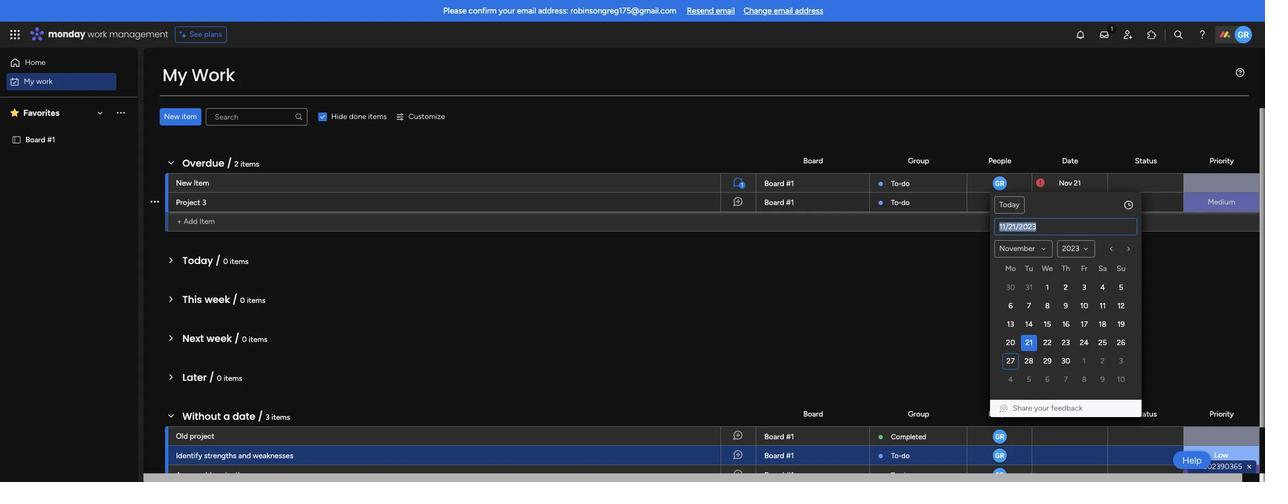 Task type: locate. For each thing, give the bounding box(es) containing it.
0 vertical spatial 6
[[1009, 302, 1013, 311]]

address:
[[538, 6, 569, 16]]

0 vertical spatial 9
[[1064, 302, 1069, 311]]

3 to-do from the top
[[891, 452, 910, 460]]

date
[[233, 410, 256, 424]]

monday work management
[[48, 28, 168, 41]]

1 horizontal spatial 1 button
[[1040, 280, 1056, 296]]

1 horizontal spatial 30 button
[[1058, 354, 1075, 370]]

1 horizontal spatial 3 button
[[1114, 354, 1130, 370]]

/ up this week / 0 items
[[216, 254, 221, 268]]

2 down 25 button
[[1101, 357, 1105, 366]]

my down home at the top left
[[24, 77, 34, 86]]

week right this on the bottom of the page
[[205, 293, 230, 307]]

priority
[[1210, 156, 1235, 165], [1210, 410, 1235, 419]]

4 do from the top
[[902, 472, 910, 480]]

sunday element
[[1112, 263, 1131, 279]]

my work
[[162, 63, 235, 87]]

customize button
[[391, 108, 450, 126]]

3 down 26 button at the right of the page
[[1120, 357, 1124, 366]]

next image
[[1125, 245, 1134, 253]]

my inside button
[[24, 77, 34, 86]]

0 horizontal spatial 7 button
[[1021, 298, 1038, 315]]

6 button
[[1003, 298, 1019, 315], [1040, 372, 1056, 388]]

0 vertical spatial new
[[164, 112, 180, 121]]

new inside new item button
[[164, 112, 180, 121]]

board #1 for fifth 'board #1' link from the top
[[765, 471, 794, 480]]

1 horizontal spatial 2 button
[[1095, 354, 1111, 370]]

0 horizontal spatial 1 button
[[721, 173, 756, 193]]

0 horizontal spatial 8
[[1046, 302, 1050, 311]]

hide
[[331, 112, 347, 121]]

3 email from the left
[[774, 6, 793, 16]]

0 up this week / 0 items
[[223, 257, 228, 266]]

5 down "28" button
[[1027, 375, 1032, 385]]

project
[[190, 432, 214, 441]]

7 up feedback
[[1064, 375, 1068, 385]]

today inside button
[[1000, 200, 1020, 210]]

5 button down "28" button
[[1021, 372, 1038, 388]]

my for my work
[[24, 77, 34, 86]]

6 up 13
[[1009, 302, 1013, 311]]

6 button down 29 button
[[1040, 372, 1056, 388]]

2
[[235, 160, 239, 169], [1064, 283, 1069, 292], [1101, 357, 1105, 366]]

1 vertical spatial 30
[[1062, 357, 1071, 366]]

1 vertical spatial 5 button
[[1021, 372, 1038, 388]]

9 for the bottommost 9 button
[[1101, 375, 1105, 385]]

2 vertical spatial 1
[[1083, 357, 1086, 366]]

2 group from the top
[[908, 410, 930, 419]]

5 down sunday element
[[1119, 283, 1124, 292]]

greg robinson image up "menu" image
[[1235, 26, 1253, 43]]

0 up next week / 0 items at left
[[240, 296, 245, 305]]

0 inside later / 0 items
[[217, 374, 222, 383]]

30 button
[[1003, 280, 1019, 296], [1058, 354, 1075, 370]]

tuesday element
[[1020, 263, 1039, 279]]

19 button
[[1114, 317, 1130, 333]]

week
[[205, 293, 230, 307], [207, 332, 232, 346]]

24 button
[[1077, 335, 1093, 352]]

items up this week / 0 items
[[230, 257, 249, 266]]

30 down monday element
[[1007, 283, 1016, 292]]

assess
[[176, 471, 199, 480]]

1 priority from the top
[[1210, 156, 1235, 165]]

change email address link
[[744, 6, 824, 16]]

later / 0 items
[[183, 371, 242, 385]]

2 horizontal spatial email
[[774, 6, 793, 16]]

2 priority from the top
[[1210, 410, 1235, 419]]

4 down 27 'button' at the right bottom of page
[[1009, 375, 1014, 385]]

1 horizontal spatial 9 button
[[1095, 372, 1111, 388]]

priority up the 'medium'
[[1210, 156, 1235, 165]]

1 vertical spatial 4
[[1009, 375, 1014, 385]]

1 vertical spatial 30 button
[[1058, 354, 1075, 370]]

9 button
[[1058, 298, 1075, 315], [1095, 372, 1111, 388]]

add
[[184, 217, 198, 226]]

1 vertical spatial new
[[176, 179, 192, 188]]

2 people from the top
[[989, 410, 1012, 419]]

4 button
[[1095, 280, 1111, 296], [1003, 372, 1019, 388]]

10 left 11
[[1081, 302, 1089, 311]]

1 horizontal spatial 8 button
[[1077, 372, 1093, 388]]

id: 302390365 element
[[1188, 461, 1257, 474]]

2 status from the top
[[1136, 410, 1158, 419]]

2 email from the left
[[716, 6, 735, 16]]

6 down 29 button
[[1046, 375, 1050, 385]]

search image
[[295, 113, 303, 121]]

1 vertical spatial 7 button
[[1058, 372, 1075, 388]]

1 button
[[721, 173, 756, 193], [1040, 280, 1056, 296], [1077, 354, 1093, 370]]

0 horizontal spatial 7
[[1028, 302, 1032, 311]]

0 vertical spatial group
[[908, 156, 930, 165]]

status
[[1136, 156, 1158, 165], [1136, 410, 1158, 419]]

work down home at the top left
[[36, 77, 53, 86]]

1 date from the top
[[1063, 156, 1079, 165]]

inbox image
[[1099, 29, 1110, 40]]

0 horizontal spatial 4
[[1009, 375, 1014, 385]]

people up "today" button
[[989, 156, 1012, 165]]

3 button down the friday element
[[1077, 280, 1093, 296]]

1 vertical spatial 4 button
[[1003, 372, 1019, 388]]

1 vertical spatial 6
[[1046, 375, 1050, 385]]

10 button up 17 on the bottom right of the page
[[1077, 298, 1093, 315]]

priority for items
[[1210, 156, 1235, 165]]

3 button down 26 button at the right of the page
[[1114, 354, 1130, 370]]

0 horizontal spatial 6
[[1009, 302, 1013, 311]]

/ right date
[[258, 410, 263, 424]]

0 horizontal spatial my
[[24, 77, 34, 86]]

1 vertical spatial 10
[[1118, 375, 1126, 385]]

1 horizontal spatial 1
[[1046, 283, 1050, 292]]

new left the item
[[164, 112, 180, 121]]

v2 overdue deadline image
[[1037, 178, 1045, 188]]

see plans button
[[175, 27, 227, 43]]

0 horizontal spatial 3 button
[[1077, 280, 1093, 296]]

0 down this week / 0 items
[[242, 335, 247, 344]]

your right share
[[1035, 404, 1050, 413]]

week for next
[[207, 332, 232, 346]]

without
[[183, 410, 221, 424]]

email for resend email
[[716, 6, 735, 16]]

21 right nov
[[1074, 179, 1081, 187]]

1 horizontal spatial 4 button
[[1095, 280, 1111, 296]]

0 vertical spatial 30
[[1007, 283, 1016, 292]]

0 vertical spatial 8
[[1046, 302, 1050, 311]]

email for change email address
[[774, 6, 793, 16]]

#1 for third 'board #1' link from the bottom of the page
[[787, 433, 794, 442]]

0 vertical spatial 5
[[1119, 283, 1124, 292]]

8 button up "15"
[[1040, 298, 1056, 315]]

item right add
[[200, 217, 215, 226]]

new up project
[[176, 179, 192, 188]]

1 vertical spatial 21
[[1026, 339, 1033, 348]]

greg robinson image for identify strengths and weaknesses
[[992, 448, 1008, 464]]

item down overdue
[[194, 179, 209, 188]]

6 button up 13
[[1003, 298, 1019, 315]]

items up without a date / 3 items
[[224, 374, 242, 383]]

menu image
[[1237, 68, 1245, 77]]

14
[[1026, 320, 1034, 329]]

work right monday
[[88, 28, 107, 41]]

people for items
[[989, 156, 1012, 165]]

None search field
[[206, 108, 308, 126]]

0 vertical spatial 5 button
[[1114, 280, 1130, 296]]

1 vertical spatial 8
[[1083, 375, 1087, 385]]

items inside overdue / 2 items
[[241, 160, 259, 169]]

2 down "thursday" element at the bottom right of the page
[[1064, 283, 1069, 292]]

29
[[1044, 357, 1052, 366]]

change email address
[[744, 6, 824, 16]]

greg robinson image
[[1235, 26, 1253, 43], [992, 175, 1008, 192], [992, 448, 1008, 464]]

0 horizontal spatial today
[[183, 254, 213, 268]]

work inside button
[[36, 77, 53, 86]]

november button
[[995, 240, 1053, 258]]

select product image
[[10, 29, 21, 40]]

high
[[1214, 471, 1230, 480]]

7 button up feedback
[[1058, 372, 1075, 388]]

board
[[25, 135, 45, 144], [804, 156, 823, 165], [765, 179, 785, 188], [765, 198, 785, 207], [804, 410, 823, 419], [765, 433, 785, 442], [765, 452, 785, 461], [765, 471, 785, 480]]

address
[[795, 6, 824, 16]]

1 vertical spatial 6 button
[[1040, 372, 1056, 388]]

6 for 6 button to the right
[[1046, 375, 1050, 385]]

1 vertical spatial 5
[[1027, 375, 1032, 385]]

Date field
[[995, 219, 1137, 235]]

1 horizontal spatial today
[[1000, 200, 1020, 210]]

0 vertical spatial priority
[[1210, 156, 1235, 165]]

8 up feedback
[[1083, 375, 1087, 385]]

your right confirm
[[499, 6, 515, 16]]

nov 21
[[1060, 179, 1081, 187]]

0 horizontal spatial 2
[[235, 160, 239, 169]]

4 to-do from the top
[[891, 472, 910, 480]]

items
[[368, 112, 387, 121], [241, 160, 259, 169], [230, 257, 249, 266], [247, 296, 266, 305], [249, 335, 268, 344], [224, 374, 242, 383], [272, 413, 290, 422]]

next week / 0 items
[[183, 332, 268, 346]]

my work button
[[6, 73, 116, 90]]

1 status from the top
[[1136, 156, 1158, 165]]

3
[[202, 198, 206, 207], [1083, 283, 1087, 292], [1120, 357, 1124, 366], [266, 413, 270, 422]]

0 vertical spatial 9 button
[[1058, 298, 1075, 315]]

30 for the 30 "button" to the right
[[1062, 357, 1071, 366]]

today up november
[[1000, 200, 1020, 210]]

help image
[[1198, 29, 1208, 40]]

1 horizontal spatial 9
[[1101, 375, 1105, 385]]

items inside next week / 0 items
[[249, 335, 268, 344]]

greg robinson image down greg robinson image
[[992, 448, 1008, 464]]

0 horizontal spatial 21
[[1026, 339, 1033, 348]]

0 vertical spatial 10
[[1081, 302, 1089, 311]]

email right "change"
[[774, 6, 793, 16]]

items right date
[[272, 413, 290, 422]]

today / 0 items
[[183, 254, 249, 268]]

my left work
[[162, 63, 187, 87]]

2 button
[[1058, 280, 1075, 296], [1095, 354, 1111, 370]]

today
[[1000, 200, 1020, 210], [183, 254, 213, 268]]

5 button
[[1114, 280, 1130, 296], [1021, 372, 1038, 388]]

Filter dashboard by text search field
[[206, 108, 308, 126]]

10 button down 26 button at the right of the page
[[1114, 372, 1130, 388]]

friday element
[[1076, 263, 1094, 279]]

fr
[[1082, 264, 1088, 274]]

monday element
[[1002, 263, 1020, 279]]

4 button down saturday element
[[1095, 280, 1111, 296]]

identify strengths and weaknesses
[[176, 452, 294, 461]]

0 horizontal spatial 30
[[1007, 283, 1016, 292]]

wednesday element
[[1039, 263, 1057, 279]]

0 vertical spatial status
[[1136, 156, 1158, 165]]

2 date from the top
[[1063, 410, 1079, 419]]

email left address:
[[517, 6, 536, 16]]

share your feedback
[[1013, 404, 1083, 413]]

2 board #1 link from the top
[[763, 193, 863, 212]]

9 up 16
[[1064, 302, 1069, 311]]

0 horizontal spatial 2 button
[[1058, 280, 1075, 296]]

my
[[162, 63, 187, 87], [24, 77, 34, 86]]

3 right project
[[202, 198, 206, 207]]

#1 inside list box
[[47, 135, 55, 144]]

21 down 14 button
[[1026, 339, 1033, 348]]

8 button up feedback
[[1077, 372, 1093, 388]]

13 button
[[1003, 317, 1019, 333]]

13
[[1008, 320, 1015, 329]]

greg robinson image up "today" button
[[992, 175, 1008, 192]]

date up "nov 21"
[[1063, 156, 1079, 165]]

today for today
[[1000, 200, 1020, 210]]

1 people from the top
[[989, 156, 1012, 165]]

1 horizontal spatial 4
[[1101, 283, 1106, 292]]

1 vertical spatial week
[[207, 332, 232, 346]]

1 vertical spatial priority
[[1210, 410, 1235, 419]]

items right done
[[368, 112, 387, 121]]

status for items
[[1136, 156, 1158, 165]]

public board image
[[11, 134, 22, 145]]

30 down 23 button
[[1062, 357, 1071, 366]]

0 vertical spatial 8 button
[[1040, 298, 1056, 315]]

3 board #1 link from the top
[[763, 427, 863, 447]]

0 horizontal spatial email
[[517, 6, 536, 16]]

0 vertical spatial date
[[1063, 156, 1079, 165]]

1 horizontal spatial my
[[162, 63, 187, 87]]

identify
[[176, 452, 202, 461]]

share your feedback link
[[999, 404, 1134, 414]]

1 vertical spatial work
[[36, 77, 53, 86]]

2 button down "thursday" element at the bottom right of the page
[[1058, 280, 1075, 296]]

1 vertical spatial 9
[[1101, 375, 1105, 385]]

1 horizontal spatial work
[[88, 28, 107, 41]]

20
[[1007, 339, 1016, 348]]

project's
[[214, 471, 243, 480]]

22 button
[[1040, 335, 1056, 352]]

robinsongreg175@gmail.com
[[571, 6, 677, 16]]

2 vertical spatial 2
[[1101, 357, 1105, 366]]

people up greg robinson image
[[989, 410, 1012, 419]]

1 image
[[1108, 22, 1117, 34]]

1 horizontal spatial 7 button
[[1058, 372, 1075, 388]]

new item
[[164, 112, 197, 121]]

board inside list box
[[25, 135, 45, 144]]

0 vertical spatial today
[[1000, 200, 1020, 210]]

4 board #1 link from the top
[[763, 446, 863, 466]]

1 group from the top
[[908, 156, 930, 165]]

0 vertical spatial your
[[499, 6, 515, 16]]

row group
[[1002, 279, 1131, 389]]

22
[[1044, 339, 1052, 348]]

4 for bottom 4 button
[[1009, 375, 1014, 385]]

feedback
[[1052, 404, 1083, 413]]

old project
[[176, 432, 214, 441]]

today down '+ add item'
[[183, 254, 213, 268]]

1 vertical spatial date
[[1063, 410, 1079, 419]]

items down this week / 0 items
[[249, 335, 268, 344]]

1 horizontal spatial 6
[[1046, 375, 1050, 385]]

5 button down sunday element
[[1114, 280, 1130, 296]]

9 down 25 button
[[1101, 375, 1105, 385]]

10
[[1081, 302, 1089, 311], [1118, 375, 1126, 385]]

2 button down 25 button
[[1095, 354, 1111, 370]]

7
[[1028, 302, 1032, 311], [1064, 375, 1068, 385]]

items up next week / 0 items at left
[[247, 296, 266, 305]]

2 horizontal spatial 2
[[1101, 357, 1105, 366]]

1 board #1 link from the top
[[763, 174, 863, 193]]

1 for the middle 1 button
[[1046, 283, 1050, 292]]

items right overdue
[[241, 160, 259, 169]]

1 vertical spatial greg robinson image
[[992, 175, 1008, 192]]

0 vertical spatial 1
[[741, 182, 744, 188]]

3 down the friday element
[[1083, 283, 1087, 292]]

items inside later / 0 items
[[224, 374, 242, 383]]

30
[[1007, 283, 1016, 292], [1062, 357, 1071, 366]]

4 button down 27 'button' at the right bottom of page
[[1003, 372, 1019, 388]]

1 horizontal spatial your
[[1035, 404, 1050, 413]]

0 horizontal spatial 5 button
[[1021, 372, 1038, 388]]

please confirm your email address: robinsongreg175@gmail.com
[[444, 6, 677, 16]]

8 up "15"
[[1046, 302, 1050, 311]]

4 down saturday element
[[1101, 283, 1106, 292]]

28
[[1025, 357, 1034, 366]]

this
[[183, 293, 202, 307]]

9 button down 25 button
[[1095, 372, 1111, 388]]

people
[[989, 156, 1012, 165], [989, 410, 1012, 419]]

board #1 link
[[763, 174, 863, 193], [763, 193, 863, 212], [763, 427, 863, 447], [763, 446, 863, 466], [763, 466, 863, 483]]

30 button down monday element
[[1003, 280, 1019, 296]]

date for /
[[1063, 410, 1079, 419]]

2 right overdue
[[235, 160, 239, 169]]

your
[[499, 6, 515, 16], [1035, 404, 1050, 413]]

12
[[1118, 302, 1125, 311]]

0
[[223, 257, 228, 266], [240, 296, 245, 305], [242, 335, 247, 344], [217, 374, 222, 383]]

7 down the 31 button
[[1028, 302, 1032, 311]]

10 down 26 button at the right of the page
[[1118, 375, 1126, 385]]

3 right date
[[266, 413, 270, 422]]

monday
[[48, 28, 85, 41]]

0 horizontal spatial 9
[[1064, 302, 1069, 311]]

7 button up 14
[[1021, 298, 1038, 315]]

0 vertical spatial 2
[[235, 160, 239, 169]]

1 vertical spatial 9 button
[[1095, 372, 1111, 388]]

1 horizontal spatial 7
[[1064, 375, 1068, 385]]

grid
[[1002, 263, 1131, 389]]

add time image
[[1124, 200, 1135, 211]]

3 inside without a date / 3 items
[[266, 413, 270, 422]]

18
[[1099, 320, 1107, 329]]

email right resend
[[716, 6, 735, 16]]

week right 'next'
[[207, 332, 232, 346]]

#1 for fourth 'board #1' link from the bottom of the page
[[787, 198, 794, 207]]

0 right later
[[217, 374, 222, 383]]

2 horizontal spatial 1
[[1083, 357, 1086, 366]]

date right share
[[1063, 410, 1079, 419]]

items inside without a date / 3 items
[[272, 413, 290, 422]]

priority up low at right
[[1210, 410, 1235, 419]]

1 vertical spatial group
[[908, 410, 930, 419]]

20 button
[[1003, 335, 1019, 352]]

1 vertical spatial item
[[200, 217, 215, 226]]

30 button down 23 button
[[1058, 354, 1075, 370]]

/ up next week / 0 items at left
[[233, 293, 238, 307]]

see plans
[[189, 30, 222, 39]]

su
[[1117, 264, 1126, 274]]

1 horizontal spatial 30
[[1062, 357, 1071, 366]]

remove image
[[1246, 463, 1254, 472]]

group for items
[[908, 156, 930, 165]]

27
[[1007, 357, 1015, 366]]

9 button up 16
[[1058, 298, 1075, 315]]



Task type: describe. For each thing, give the bounding box(es) containing it.
4 to- from the top
[[891, 472, 902, 480]]

id:
[[1193, 463, 1202, 472]]

0 vertical spatial 7
[[1028, 302, 1032, 311]]

v2 star 2 image
[[10, 106, 19, 119]]

1 do from the top
[[902, 180, 910, 188]]

5 board #1 link from the top
[[763, 466, 863, 483]]

overdue
[[183, 157, 224, 170]]

items inside this week / 0 items
[[247, 296, 266, 305]]

people for /
[[989, 410, 1012, 419]]

27 button
[[1003, 354, 1019, 370]]

customize
[[409, 112, 445, 121]]

0 horizontal spatial 10
[[1081, 302, 1089, 311]]

0 vertical spatial 1 button
[[721, 173, 756, 193]]

work
[[192, 63, 235, 87]]

0 inside this week / 0 items
[[240, 296, 245, 305]]

board #1 for fourth 'board #1' link from the bottom of the page
[[765, 198, 794, 207]]

invite members image
[[1123, 29, 1134, 40]]

19
[[1118, 320, 1125, 329]]

help
[[1183, 455, 1202, 466]]

new for new item
[[164, 112, 180, 121]]

row group containing 30
[[1002, 279, 1131, 389]]

resend email link
[[687, 6, 735, 16]]

weaknesses
[[253, 452, 294, 461]]

board #1 list box
[[0, 128, 138, 214]]

1 horizontal spatial 6 button
[[1040, 372, 1056, 388]]

1 horizontal spatial 10 button
[[1114, 372, 1130, 388]]

strengths
[[204, 452, 237, 461]]

1 vertical spatial 2 button
[[1095, 354, 1111, 370]]

today for today / 0 items
[[183, 254, 213, 268]]

2 inside overdue / 2 items
[[235, 160, 239, 169]]

26 button
[[1114, 335, 1130, 352]]

new item button
[[160, 108, 201, 126]]

new for new item
[[176, 179, 192, 188]]

0 horizontal spatial 6 button
[[1003, 298, 1019, 315]]

grid containing mo
[[1002, 263, 1131, 389]]

18 button
[[1095, 317, 1111, 333]]

17
[[1081, 320, 1088, 329]]

302390365
[[1204, 463, 1243, 472]]

3 to- from the top
[[891, 452, 902, 460]]

work for my
[[36, 77, 53, 86]]

home
[[25, 58, 46, 67]]

hide done items
[[331, 112, 387, 121]]

25
[[1099, 339, 1108, 348]]

november
[[1000, 244, 1036, 253]]

board #1 for first 'board #1' link from the top of the page
[[765, 179, 794, 188]]

1 vertical spatial 1 button
[[1040, 280, 1056, 296]]

my work
[[24, 77, 53, 86]]

board #1 for fourth 'board #1' link
[[765, 452, 794, 461]]

status for /
[[1136, 410, 1158, 419]]

see
[[189, 30, 202, 39]]

apps image
[[1147, 29, 1158, 40]]

2 do from the top
[[902, 199, 910, 207]]

21 inside button
[[1026, 339, 1033, 348]]

1 email from the left
[[517, 6, 536, 16]]

26
[[1117, 339, 1126, 348]]

notifications image
[[1076, 29, 1086, 40]]

priority for /
[[1210, 410, 1235, 419]]

management
[[109, 28, 168, 41]]

2 to-do from the top
[[891, 199, 910, 207]]

group for /
[[908, 410, 930, 419]]

4 for the topmost 4 button
[[1101, 283, 1106, 292]]

old
[[201, 471, 212, 480]]

12 button
[[1114, 298, 1130, 315]]

#1 for fifth 'board #1' link from the top
[[787, 471, 794, 480]]

29 button
[[1040, 354, 1056, 370]]

0 horizontal spatial 9 button
[[1058, 298, 1075, 315]]

31 button
[[1021, 280, 1038, 296]]

next
[[183, 332, 204, 346]]

#1 for fourth 'board #1' link
[[787, 452, 794, 461]]

new item
[[176, 179, 209, 188]]

0 vertical spatial 10 button
[[1077, 298, 1093, 315]]

1 vertical spatial your
[[1035, 404, 1050, 413]]

0 vertical spatial 7 button
[[1021, 298, 1038, 315]]

1 horizontal spatial 2
[[1064, 283, 1069, 292]]

15 button
[[1040, 317, 1056, 333]]

+ add item
[[177, 217, 215, 226]]

please
[[444, 6, 467, 16]]

11 button
[[1095, 298, 1111, 315]]

0 vertical spatial greg robinson image
[[1235, 26, 1253, 43]]

1 horizontal spatial 5
[[1119, 283, 1124, 292]]

1 vertical spatial 8 button
[[1077, 372, 1093, 388]]

sa
[[1099, 264, 1108, 274]]

completed
[[891, 433, 927, 441]]

23
[[1062, 339, 1071, 348]]

1 vertical spatial 3 button
[[1114, 354, 1130, 370]]

24
[[1080, 339, 1089, 348]]

0 vertical spatial 4 button
[[1095, 280, 1111, 296]]

we
[[1042, 264, 1054, 274]]

saturday element
[[1094, 263, 1112, 279]]

/ right later
[[209, 371, 214, 385]]

2 horizontal spatial 1 button
[[1077, 354, 1093, 370]]

home button
[[6, 54, 116, 71]]

9 for leftmost 9 button
[[1064, 302, 1069, 311]]

17 button
[[1077, 317, 1093, 333]]

share
[[1013, 404, 1033, 413]]

medium
[[1208, 198, 1236, 207]]

done
[[349, 112, 366, 121]]

favorites button
[[8, 104, 108, 122]]

project
[[176, 198, 200, 207]]

0 inside today / 0 items
[[223, 257, 228, 266]]

3 do from the top
[[902, 452, 910, 460]]

2 to- from the top
[[891, 199, 902, 207]]

progress
[[245, 471, 275, 480]]

2023
[[1063, 244, 1080, 253]]

favorites options image
[[115, 107, 126, 118]]

previous image
[[1108, 245, 1116, 253]]

change
[[744, 6, 772, 16]]

greg robinson image for board
[[992, 175, 1008, 192]]

1 for the rightmost 1 button
[[1083, 357, 1086, 366]]

thursday element
[[1057, 263, 1076, 279]]

0 vertical spatial item
[[194, 179, 209, 188]]

/ down this week / 0 items
[[235, 332, 240, 346]]

my for my work
[[162, 63, 187, 87]]

board #1 inside list box
[[25, 135, 55, 144]]

greg robinson image
[[992, 429, 1008, 445]]

0 horizontal spatial 8 button
[[1040, 298, 1056, 315]]

board #1 for third 'board #1' link from the bottom of the page
[[765, 433, 794, 442]]

0 vertical spatial 3 button
[[1077, 280, 1093, 296]]

1 to-do from the top
[[891, 180, 910, 188]]

1 vertical spatial 7
[[1064, 375, 1068, 385]]

overdue / 2 items
[[183, 157, 259, 170]]

0 horizontal spatial your
[[499, 6, 515, 16]]

0 vertical spatial 21
[[1074, 179, 1081, 187]]

plans
[[204, 30, 222, 39]]

6 for the leftmost 6 button
[[1009, 302, 1013, 311]]

a
[[223, 410, 230, 424]]

0 horizontal spatial 1
[[741, 182, 744, 188]]

search everything image
[[1174, 29, 1185, 40]]

#1 for first 'board #1' link from the top of the page
[[787, 179, 794, 188]]

without a date / 3 items
[[183, 410, 290, 424]]

0 vertical spatial 30 button
[[1003, 280, 1019, 296]]

date for items
[[1063, 156, 1079, 165]]

1 horizontal spatial 5 button
[[1114, 280, 1130, 296]]

2023 button
[[1058, 240, 1096, 258]]

0 horizontal spatial 5
[[1027, 375, 1032, 385]]

0 inside next week / 0 items
[[242, 335, 247, 344]]

14 button
[[1021, 317, 1038, 333]]

project 3
[[176, 198, 206, 207]]

item
[[182, 112, 197, 121]]

21 button
[[1021, 335, 1038, 352]]

11
[[1100, 302, 1106, 311]]

1 horizontal spatial 8
[[1083, 375, 1087, 385]]

work for monday
[[88, 28, 107, 41]]

help button
[[1174, 452, 1212, 470]]

resend email
[[687, 6, 735, 16]]

1 to- from the top
[[891, 180, 902, 188]]

tu
[[1026, 264, 1034, 274]]

id: 302390365
[[1193, 463, 1243, 472]]

week for this
[[205, 293, 230, 307]]

15
[[1044, 320, 1052, 329]]

th
[[1062, 264, 1071, 274]]

0 vertical spatial 2 button
[[1058, 280, 1075, 296]]

/ right overdue
[[227, 157, 232, 170]]

old
[[176, 432, 188, 441]]

items inside today / 0 items
[[230, 257, 249, 266]]

confirm
[[469, 6, 497, 16]]

30 for top the 30 "button"
[[1007, 283, 1016, 292]]

+
[[177, 217, 182, 226]]



Task type: vqa. For each thing, say whether or not it's contained in the screenshot.


